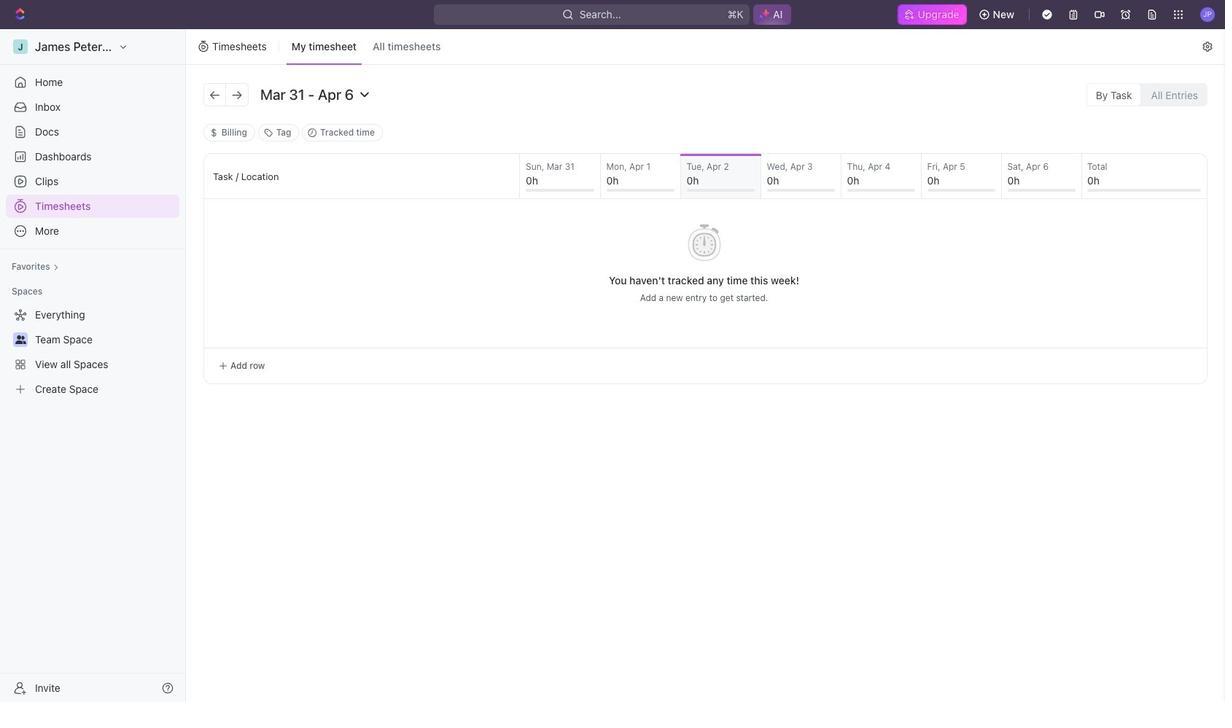 Task type: locate. For each thing, give the bounding box(es) containing it.
user group image
[[15, 336, 26, 344]]

tree
[[6, 304, 179, 401]]

sidebar navigation
[[0, 29, 189, 703]]

tree inside sidebar "navigation"
[[6, 304, 179, 401]]



Task type: describe. For each thing, give the bounding box(es) containing it.
james peterson's workspace, , element
[[13, 39, 28, 54]]



Task type: vqa. For each thing, say whether or not it's contained in the screenshot.
of
no



